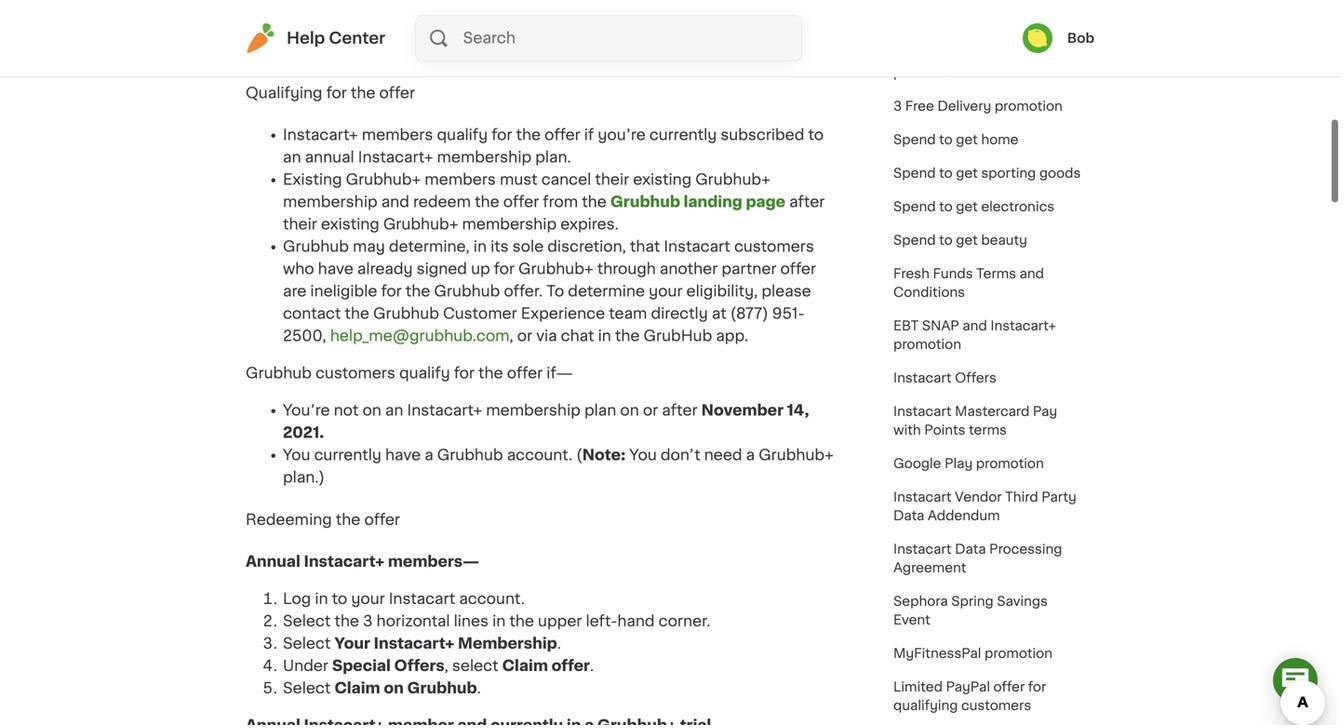 Task type: locate. For each thing, give the bounding box(es) containing it.
grubhub
[[611, 195, 681, 210], [283, 239, 349, 254], [434, 284, 500, 299], [373, 306, 439, 321], [246, 366, 312, 381], [437, 448, 503, 463], [407, 681, 477, 696]]

0 vertical spatial offers
[[955, 371, 997, 385]]

customers inside grubhub may determine, in its sole discretion, that instacart customers who have already signed up for grubhub+ through another partner offer are ineligible for the grubhub offer. to determine your eligibility, please contact the grubhub customer experience team directly at (877) 951- 2500,
[[735, 239, 815, 254]]

data down google
[[894, 509, 925, 522]]

for right paypal
[[1029, 681, 1047, 694]]

grubhub up that
[[611, 195, 681, 210]]

customers down paypal
[[962, 699, 1032, 712]]

0 vertical spatial have
[[318, 262, 354, 277]]

to right log on the left
[[332, 592, 348, 607]]

ebt snap and instacart+ promotion link
[[883, 309, 1095, 361]]

1 vertical spatial after
[[662, 403, 698, 418]]

0 vertical spatial select
[[283, 614, 331, 629]]

qualify up 'redeem'
[[437, 128, 488, 143]]

offer right paypal
[[994, 681, 1025, 694]]

an up existing
[[283, 150, 301, 165]]

promotion down shoppable
[[894, 66, 962, 79]]

1 vertical spatial offers
[[394, 659, 445, 674]]

spend down spend to get home link
[[894, 167, 936, 180]]

existing
[[283, 172, 342, 187]]

1 vertical spatial ,
[[445, 659, 449, 674]]

another
[[660, 262, 718, 277]]

for inside instacart+ members qualify for the offer if you're currently subscribed to an annual instacart+ membership plan.
[[492, 128, 513, 143]]

existing up grubhub landing page link
[[633, 172, 692, 187]]

and inside existing grubhub+ members must cancel their existing grubhub+ membership and redeem the offer from the
[[381, 195, 410, 210]]

1 vertical spatial members
[[425, 172, 496, 187]]

0 horizontal spatial november
[[375, 43, 457, 58]]

1 horizontal spatial 3
[[894, 100, 902, 113]]

mastercard
[[955, 405, 1030, 418]]

0 horizontal spatial have
[[318, 262, 354, 277]]

3 left free
[[894, 100, 902, 113]]

to for spend to get beauty
[[940, 234, 953, 247]]

note:
[[583, 448, 626, 463]]

0 vertical spatial account.
[[507, 448, 573, 463]]

addendum
[[928, 509, 1000, 522]]

1 horizontal spatial their
[[595, 172, 630, 187]]

3 free delivery promotion
[[894, 100, 1063, 113]]

promotion inside shoppable recipe/list promotion
[[894, 66, 962, 79]]

claim down special at the bottom left of page
[[335, 681, 380, 696]]

after up don't
[[662, 403, 698, 418]]

a right need
[[746, 448, 755, 463]]

if
[[585, 128, 594, 143]]

spend up spend to get beauty
[[894, 200, 936, 213]]

1 vertical spatial their
[[283, 217, 317, 232]]

1 horizontal spatial have
[[385, 448, 421, 463]]

1 horizontal spatial currently
[[650, 128, 717, 143]]

2 vertical spatial select
[[283, 681, 331, 696]]

beauty
[[982, 234, 1028, 247]]

0 horizontal spatial claim
[[335, 681, 380, 696]]

offer inside log in to your instacart account. select the 3 horizontal lines in the upper left-hand corner. select your instacart+ membership . under special offers , select claim offer . select claim on grubhub .
[[552, 659, 590, 674]]

1 horizontal spatial november
[[702, 403, 784, 418]]

promotion down snap
[[894, 338, 962, 351]]

account. inside log in to your instacart account. select the 3 horizontal lines in the upper left-hand corner. select your instacart+ membership . under special offers , select claim offer . select claim on grubhub .
[[459, 592, 525, 607]]

0 vertical spatial their
[[595, 172, 630, 187]]

up
[[471, 262, 490, 277]]

1 vertical spatial data
[[955, 543, 986, 556]]

existing up may
[[321, 217, 380, 232]]

members up 'redeem'
[[425, 172, 496, 187]]

to
[[809, 128, 824, 143], [940, 133, 953, 146], [940, 167, 953, 180], [940, 200, 953, 213], [940, 234, 953, 247], [332, 592, 348, 607]]

1 vertical spatial existing
[[321, 217, 380, 232]]

to for spend to get electronics
[[940, 200, 953, 213]]

2 horizontal spatial and
[[1020, 267, 1045, 280]]

1 horizontal spatial a
[[746, 448, 755, 463]]

need
[[705, 448, 743, 463]]

log in to your instacart account. select the 3 horizontal lines in the upper left-hand corner. select your instacart+ membership . under special offers , select claim offer . select claim on grubhub .
[[283, 592, 711, 696]]

offer inside limited paypal offer for qualifying customers
[[994, 681, 1025, 694]]

july
[[730, 43, 764, 58]]

2 select from the top
[[283, 637, 331, 651]]

offers inside log in to your instacart account. select the 3 horizontal lines in the upper left-hand corner. select your instacart+ membership . under special offers , select claim offer . select claim on grubhub .
[[394, 659, 445, 674]]

1 horizontal spatial you
[[630, 448, 657, 463]]

1 horizontal spatial on
[[384, 681, 404, 696]]

select down under
[[283, 681, 331, 696]]

0 horizontal spatial their
[[283, 217, 317, 232]]

instacart offers
[[894, 371, 997, 385]]

0 horizontal spatial 3
[[363, 614, 373, 629]]

0 horizontal spatial existing
[[321, 217, 380, 232]]

you left don't
[[630, 448, 657, 463]]

, left select
[[445, 659, 449, 674]]

on
[[363, 403, 382, 418], [620, 403, 639, 418], [384, 681, 404, 696]]

your inside log in to your instacart account. select the 3 horizontal lines in the upper left-hand corner. select your instacart+ membership . under special offers , select claim offer . select claim on grubhub .
[[351, 592, 385, 607]]

and inside fresh funds terms and conditions
[[1020, 267, 1045, 280]]

0 horizontal spatial .
[[477, 681, 481, 696]]

grubhub down you're not on an instacart+ membership plan on or after on the bottom of page
[[437, 448, 503, 463]]

to for spend to get sporting goods
[[940, 167, 953, 180]]

get down spend to get electronics
[[956, 234, 978, 247]]

a down you're not on an instacart+ membership plan on or after on the bottom of page
[[425, 448, 434, 463]]

to for spend to get home
[[940, 133, 953, 146]]

get up spend to get beauty link on the right
[[956, 200, 978, 213]]

1 horizontal spatial and
[[963, 319, 988, 332]]

0 vertical spatial an
[[283, 150, 301, 165]]

have inside grubhub may determine, in its sole discretion, that instacart customers who have already signed up for grubhub+ through another partner offer are ineligible for the grubhub offer. to determine your eligibility, please contact the grubhub customer experience team directly at (877) 951- 2500,
[[318, 262, 354, 277]]

spend to get electronics link
[[883, 190, 1066, 223]]

user avatar image
[[1023, 23, 1053, 53]]

bob
[[1068, 32, 1095, 45]]

1 vertical spatial have
[[385, 448, 421, 463]]

instacart vendor third party data addendum link
[[883, 480, 1095, 533]]

shoppable recipe/list promotion
[[894, 47, 1043, 79]]

to inside log in to your instacart account. select the 3 horizontal lines in the upper left-hand corner. select your instacart+ membership . under special offers , select claim offer . select claim on grubhub .
[[332, 592, 348, 607]]

help_me@grubhub.com , or via chat in the grubhub app.
[[330, 329, 749, 344]]

0 horizontal spatial customers
[[316, 366, 396, 381]]

after right page
[[790, 195, 825, 210]]

claim down membership
[[502, 659, 548, 674]]

qualifying
[[894, 699, 958, 712]]

november up need
[[702, 403, 784, 418]]

1 vertical spatial and
[[1020, 267, 1045, 280]]

you currently have a grubhub account. ( note:
[[283, 448, 626, 463]]

already
[[357, 262, 413, 277]]

4 get from the top
[[956, 234, 978, 247]]

instacart+ up 'redeem'
[[358, 150, 433, 165]]

delivery
[[938, 100, 992, 113]]

a
[[425, 448, 434, 463], [746, 448, 755, 463]]

0 vertical spatial 3
[[894, 100, 902, 113]]

account. up lines
[[459, 592, 525, 607]]

0 vertical spatial qualify
[[437, 128, 488, 143]]

0 vertical spatial november
[[375, 43, 457, 58]]

2 a from the left
[[746, 448, 755, 463]]

annual
[[305, 150, 354, 165]]

offer
[[281, 43, 316, 58], [379, 85, 415, 100], [545, 128, 581, 143], [503, 195, 539, 210], [781, 262, 817, 277], [507, 366, 543, 381], [364, 512, 400, 527], [552, 659, 590, 674], [994, 681, 1025, 694]]

begins
[[320, 43, 371, 58]]

on right the plan
[[620, 403, 639, 418]]

get inside spend to get home link
[[956, 133, 978, 146]]

1 vertical spatial account.
[[459, 592, 525, 607]]

have up ineligible
[[318, 262, 354, 277]]

customer
[[443, 306, 517, 321]]

1 horizontal spatial ,
[[510, 329, 514, 344]]

offer down the "must"
[[503, 195, 539, 210]]

0 horizontal spatial and
[[381, 195, 410, 210]]

3
[[894, 100, 902, 113], [363, 614, 373, 629]]

3 spend from the top
[[894, 200, 936, 213]]

2 horizontal spatial customers
[[962, 699, 1032, 712]]

to right the subscribed
[[809, 128, 824, 143]]

on down special at the bottom left of page
[[384, 681, 404, 696]]

1 horizontal spatial data
[[955, 543, 986, 556]]

qualify for members
[[437, 128, 488, 143]]

plan
[[585, 403, 617, 418]]

1 vertical spatial november
[[702, 403, 784, 418]]

0 vertical spatial data
[[894, 509, 925, 522]]

951-
[[773, 306, 805, 321]]

3 get from the top
[[956, 200, 978, 213]]

get inside spend to get beauty link
[[956, 234, 978, 247]]

get
[[956, 133, 978, 146], [956, 167, 978, 180], [956, 200, 978, 213], [956, 234, 978, 247]]

instacart vendor third party data addendum
[[894, 491, 1077, 522]]

offer down upper
[[552, 659, 590, 674]]

offer up please
[[781, 262, 817, 277]]

get up spend to get electronics link
[[956, 167, 978, 180]]

have down 'grubhub customers qualify for the offer if—'
[[385, 448, 421, 463]]

qualify inside instacart+ members qualify for the offer if you're currently subscribed to an annual instacart+ membership plan.
[[437, 128, 488, 143]]

0 horizontal spatial a
[[425, 448, 434, 463]]

1 vertical spatial 3
[[363, 614, 373, 629]]

(
[[577, 448, 583, 463]]

instacart data processing agreement link
[[883, 533, 1095, 585]]

1 vertical spatial your
[[351, 592, 385, 607]]

1 vertical spatial select
[[283, 637, 331, 651]]

offer up plan.
[[545, 128, 581, 143]]

for up the "must"
[[492, 128, 513, 143]]

instacart inside instacart mastercard pay with points terms
[[894, 405, 952, 418]]

you're
[[598, 128, 646, 143]]

the up annual instacart+ members—
[[336, 512, 361, 527]]

spend to get beauty
[[894, 234, 1028, 247]]

corner.
[[659, 614, 711, 629]]

their down you're
[[595, 172, 630, 187]]

you for currently
[[283, 448, 310, 463]]

1 horizontal spatial after
[[790, 195, 825, 210]]

0 horizontal spatial after
[[662, 403, 698, 418]]

0 horizontal spatial you
[[283, 448, 310, 463]]

0 horizontal spatial data
[[894, 509, 925, 522]]

existing
[[633, 172, 692, 187], [321, 217, 380, 232]]

1 select from the top
[[283, 614, 331, 629]]

3 select from the top
[[283, 681, 331, 696]]

0 vertical spatial members
[[362, 128, 433, 143]]

spend for spend to get home
[[894, 133, 936, 146]]

after inside after their existing grubhub+ membership expires.
[[790, 195, 825, 210]]

customers inside limited paypal offer for qualifying customers
[[962, 699, 1032, 712]]

existing inside after their existing grubhub+ membership expires.
[[321, 217, 380, 232]]

its
[[491, 239, 509, 254]]

help center link
[[246, 23, 385, 53]]

2 you from the left
[[630, 448, 657, 463]]

limited paypal offer for qualifying customers link
[[883, 670, 1095, 723]]

instacart inside instacart data processing agreement
[[894, 543, 952, 556]]

0 vertical spatial after
[[790, 195, 825, 210]]

2 vertical spatial and
[[963, 319, 988, 332]]

the inside instacart+ members qualify for the offer if you're currently subscribed to an annual instacart+ membership plan.
[[516, 128, 541, 143]]

0 vertical spatial claim
[[502, 659, 548, 674]]

and inside ebt snap and instacart+ promotion
[[963, 319, 988, 332]]

google play promotion link
[[883, 447, 1056, 480]]

select up under
[[283, 637, 331, 651]]

membership
[[437, 150, 532, 165], [283, 195, 378, 210], [462, 217, 557, 232], [486, 403, 581, 418]]

membership inside existing grubhub+ members must cancel their existing grubhub+ membership and redeem the offer from the
[[283, 195, 378, 210]]

to up spend to get beauty link on the right
[[940, 200, 953, 213]]

members inside existing grubhub+ members must cancel their existing grubhub+ membership and redeem the offer from the
[[425, 172, 496, 187]]

the down the begins
[[351, 85, 376, 100]]

in
[[474, 239, 487, 254], [598, 329, 612, 344], [315, 592, 328, 607], [493, 614, 506, 629]]

grubhub+
[[346, 172, 421, 187], [696, 172, 771, 187], [383, 217, 458, 232], [519, 262, 594, 277], [759, 448, 834, 463]]

0 vertical spatial existing
[[633, 172, 692, 187]]

membership
[[458, 637, 557, 651]]

you
[[283, 448, 310, 463], [630, 448, 657, 463]]

google
[[894, 457, 942, 470]]

instacart for instacart mastercard pay with points terms
[[894, 405, 952, 418]]

4 spend from the top
[[894, 234, 936, 247]]

you inside you don't need a grubhub+ plan.)
[[630, 448, 657, 463]]

members inside instacart+ members qualify for the offer if you're currently subscribed to an annual instacart+ membership plan.
[[362, 128, 433, 143]]

0 vertical spatial ,
[[510, 329, 514, 344]]

1 horizontal spatial customers
[[735, 239, 815, 254]]

2 horizontal spatial on
[[620, 403, 639, 418]]

1 vertical spatial .
[[590, 659, 594, 674]]

help_me@grubhub.com link
[[330, 329, 510, 344]]

in left the its
[[474, 239, 487, 254]]

, inside log in to your instacart account. select the 3 horizontal lines in the upper left-hand corner. select your instacart+ membership . under special offers , select claim offer . select claim on grubhub .
[[445, 659, 449, 674]]

instacart inside grubhub may determine, in its sole discretion, that instacart customers who have already signed up for grubhub+ through another partner offer are ineligible for the grubhub offer. to determine your eligibility, please contact the grubhub customer experience team directly at (877) 951- 2500,
[[664, 239, 731, 254]]

get left home at the top right of the page
[[956, 133, 978, 146]]

with
[[894, 424, 921, 437]]

0 horizontal spatial currently
[[314, 448, 382, 463]]

get inside spend to get electronics link
[[956, 200, 978, 213]]

free
[[906, 100, 935, 113]]

your inside grubhub may determine, in its sole discretion, that instacart customers who have already signed up for grubhub+ through another partner offer are ineligible for the grubhub offer. to determine your eligibility, please contact the grubhub customer experience team directly at (877) 951- 2500,
[[649, 284, 683, 299]]

you're
[[283, 403, 330, 418]]

party
[[1042, 491, 1077, 504]]

grubhub up customer
[[434, 284, 500, 299]]

instacart for instacart offers
[[894, 371, 952, 385]]

,
[[510, 329, 514, 344], [445, 659, 449, 674]]

2 vertical spatial customers
[[962, 699, 1032, 712]]

instacart+ members qualify for the offer if you're currently subscribed to an annual instacart+ membership plan.
[[283, 128, 824, 165]]

2 spend from the top
[[894, 167, 936, 180]]

offer inside instacart+ members qualify for the offer if you're currently subscribed to an annual instacart+ membership plan.
[[545, 128, 581, 143]]

0 vertical spatial and
[[381, 195, 410, 210]]

your up directly
[[649, 284, 683, 299]]

1 get from the top
[[956, 133, 978, 146]]

0 horizontal spatial offers
[[394, 659, 445, 674]]

0 horizontal spatial an
[[283, 150, 301, 165]]

. down select
[[477, 681, 481, 696]]

customers up partner
[[735, 239, 815, 254]]

1 you from the left
[[283, 448, 310, 463]]

sephora spring savings event
[[894, 595, 1048, 627]]

select down log on the left
[[283, 614, 331, 629]]

to down the delivery
[[940, 133, 953, 146]]

1 vertical spatial or
[[643, 403, 658, 418]]

a inside you don't need a grubhub+ plan.)
[[746, 448, 755, 463]]

grubhub+ down annual
[[346, 172, 421, 187]]

instacart+ down horizontal
[[374, 637, 455, 651]]

. down upper
[[557, 637, 561, 651]]

are
[[283, 284, 307, 299]]

select
[[283, 614, 331, 629], [283, 637, 331, 651], [283, 681, 331, 696]]

get inside "spend to get sporting goods" link
[[956, 167, 978, 180]]

offers up mastercard
[[955, 371, 997, 385]]

spend down free
[[894, 133, 936, 146]]

1 a from the left
[[425, 448, 434, 463]]

an
[[283, 150, 301, 165], [385, 403, 404, 418]]

grubhub may determine, in its sole discretion, that instacart customers who have already signed up for grubhub+ through another partner offer are ineligible for the grubhub offer. to determine your eligibility, please contact the grubhub customer experience team directly at (877) 951- 2500,
[[283, 239, 817, 344]]

currently down not
[[314, 448, 382, 463]]

membership inside instacart+ members qualify for the offer if you're currently subscribed to an annual instacart+ membership plan.
[[437, 150, 532, 165]]

get for sporting
[[956, 167, 978, 180]]

1 horizontal spatial existing
[[633, 172, 692, 187]]

grubhub+ inside grubhub may determine, in its sole discretion, that instacart customers who have already signed up for grubhub+ through another partner offer are ineligible for the grubhub offer. to determine your eligibility, please contact the grubhub customer experience team directly at (877) 951- 2500,
[[519, 262, 594, 277]]

0 horizontal spatial ,
[[445, 659, 449, 674]]

help center
[[287, 30, 385, 46]]

1 spend from the top
[[894, 133, 936, 146]]

customers
[[735, 239, 815, 254], [316, 366, 396, 381], [962, 699, 1032, 712]]

1 horizontal spatial your
[[649, 284, 683, 299]]

1 vertical spatial qualify
[[399, 366, 450, 381]]

0 horizontal spatial your
[[351, 592, 385, 607]]

qualify down help_me@grubhub.com link
[[399, 366, 450, 381]]

experience
[[521, 306, 605, 321]]

grubhub+ down 14,
[[759, 448, 834, 463]]

2 get from the top
[[956, 167, 978, 180]]

account. for instacart
[[459, 592, 525, 607]]

and right snap
[[963, 319, 988, 332]]

1 vertical spatial currently
[[314, 448, 382, 463]]

left-
[[586, 614, 618, 629]]

conditions
[[894, 286, 966, 299]]

promotion
[[894, 66, 962, 79], [995, 100, 1063, 113], [894, 338, 962, 351], [976, 457, 1044, 470], [985, 647, 1053, 660]]

1 vertical spatial claim
[[335, 681, 380, 696]]

instacart inside instacart vendor third party data addendum
[[894, 491, 952, 504]]

0 vertical spatial your
[[649, 284, 683, 299]]

qualify for customers
[[399, 366, 450, 381]]

annual instacart+ members—
[[246, 555, 479, 569]]

1 vertical spatial an
[[385, 403, 404, 418]]

customers up not
[[316, 366, 396, 381]]

3 up your
[[363, 614, 373, 629]]

or right the plan
[[643, 403, 658, 418]]

on inside log in to your instacart account. select the 3 horizontal lines in the upper left-hand corner. select your instacart+ membership . under special offers , select claim offer . select claim on grubhub .
[[384, 681, 404, 696]]

currently inside instacart+ members qualify for the offer if you're currently subscribed to an annual instacart+ membership plan.
[[650, 128, 717, 143]]

your
[[649, 284, 683, 299], [351, 592, 385, 607]]

this
[[246, 43, 277, 58]]

grubhub+ up to
[[519, 262, 594, 277]]

app.
[[716, 329, 749, 344]]

instacart inside log in to your instacart account. select the 3 horizontal lines in the upper left-hand corner. select your instacart+ membership . under special offers , select claim offer . select claim on grubhub .
[[389, 592, 456, 607]]

0 vertical spatial currently
[[650, 128, 717, 143]]

fresh funds terms and conditions
[[894, 267, 1045, 299]]

, left via
[[510, 329, 514, 344]]

instacart+ down fresh funds terms and conditions link
[[991, 319, 1057, 332]]

membership down existing
[[283, 195, 378, 210]]

sephora
[[894, 595, 948, 608]]

currently right you're
[[650, 128, 717, 143]]

0 vertical spatial .
[[557, 637, 561, 651]]

data down addendum
[[955, 543, 986, 556]]

promotion up third
[[976, 457, 1044, 470]]

to down spend to get home link
[[940, 167, 953, 180]]

0 horizontal spatial or
[[517, 329, 533, 344]]

for down already
[[381, 284, 402, 299]]

members down qualifying for the offer
[[362, 128, 433, 143]]

redeeming
[[246, 512, 332, 527]]

an down 'grubhub customers qualify for the offer if—'
[[385, 403, 404, 418]]

offers down horizontal
[[394, 659, 445, 674]]

horizontal
[[377, 614, 450, 629]]

grubhub
[[644, 329, 713, 344]]

0 vertical spatial customers
[[735, 239, 815, 254]]

offer right this
[[281, 43, 316, 58]]



Task type: describe. For each thing, give the bounding box(es) containing it.
grubhub+ up landing on the right
[[696, 172, 771, 187]]

14,
[[787, 403, 810, 418]]

via
[[537, 329, 557, 344]]

determine
[[568, 284, 645, 299]]

instacart for instacart vendor third party data addendum
[[894, 491, 952, 504]]

0 vertical spatial or
[[517, 329, 533, 344]]

you don't need a grubhub+ plan.)
[[283, 448, 834, 485]]

help
[[287, 30, 325, 46]]

spend for spend to get electronics
[[894, 200, 936, 213]]

instacart image
[[246, 23, 276, 53]]

a for grubhub
[[425, 448, 434, 463]]

spring
[[952, 595, 994, 608]]

2 vertical spatial .
[[477, 681, 481, 696]]

the right 'redeem'
[[475, 195, 500, 210]]

instacart data processing agreement
[[894, 543, 1063, 574]]

membership down if—
[[486, 403, 581, 418]]

your
[[335, 637, 371, 651]]

not
[[334, 403, 359, 418]]

grubhub up who
[[283, 239, 349, 254]]

for down the begins
[[326, 85, 347, 100]]

in right log on the left
[[315, 592, 328, 607]]

in inside grubhub may determine, in its sole discretion, that instacart customers who have already signed up for grubhub+ through another partner offer are ineligible for the grubhub offer. to determine your eligibility, please contact the grubhub customer experience team directly at (877) 951- 2500,
[[474, 239, 487, 254]]

instacart offers link
[[883, 361, 1008, 395]]

spend to get home
[[894, 133, 1019, 146]]

hand
[[618, 614, 655, 629]]

a for grubhub+
[[746, 448, 755, 463]]

15,
[[460, 43, 481, 58]]

must
[[500, 172, 538, 187]]

july 8, 2022
[[730, 43, 825, 58]]

offer left if—
[[507, 366, 543, 381]]

expires.
[[561, 217, 619, 232]]

3 inside log in to your instacart account. select the 3 horizontal lines in the upper left-hand corner. select your instacart+ membership . under special offers , select claim offer . select claim on grubhub .
[[363, 614, 373, 629]]

special
[[332, 659, 391, 674]]

the down team
[[615, 329, 640, 344]]

1 vertical spatial customers
[[316, 366, 396, 381]]

directly
[[651, 306, 708, 321]]

at
[[712, 306, 727, 321]]

instacart mastercard pay with points terms
[[894, 405, 1058, 437]]

spend for spend to get sporting goods
[[894, 167, 936, 180]]

promotion up home at the top right of the page
[[995, 100, 1063, 113]]

the down signed
[[406, 284, 430, 299]]

get for home
[[956, 133, 978, 146]]

discretion,
[[548, 239, 626, 254]]

in up membership
[[493, 614, 506, 629]]

8,
[[768, 43, 783, 58]]

2 horizontal spatial .
[[590, 659, 594, 674]]

grubhub customers qualify for the offer if—
[[246, 366, 573, 381]]

an inside instacart+ members qualify for the offer if you're currently subscribed to an annual instacart+ membership plan.
[[283, 150, 301, 165]]

upper
[[538, 614, 582, 629]]

offer.
[[504, 284, 543, 299]]

their inside after their existing grubhub+ membership expires.
[[283, 217, 317, 232]]

the down ineligible
[[345, 306, 370, 321]]

get for beauty
[[956, 234, 978, 247]]

you for don't
[[630, 448, 657, 463]]

limited
[[894, 681, 943, 694]]

event
[[894, 614, 931, 627]]

grubhub down 2500,
[[246, 366, 312, 381]]

offer inside grubhub may determine, in its sole discretion, that instacart customers who have already signed up for grubhub+ through another partner offer are ineligible for the grubhub offer. to determine your eligibility, please contact the grubhub customer experience team directly at (877) 951- 2500,
[[781, 262, 817, 277]]

home
[[982, 133, 1019, 146]]

existing grubhub+ members must cancel their existing grubhub+ membership and redeem the offer from the
[[283, 172, 771, 210]]

1 horizontal spatial .
[[557, 637, 561, 651]]

instacart+ inside log in to your instacart account. select the 3 horizontal lines in the upper left-hand corner. select your instacart+ membership . under special offers , select claim offer . select claim on grubhub .
[[374, 637, 455, 651]]

membership inside after their existing grubhub+ membership expires.
[[462, 217, 557, 232]]

the up membership
[[510, 614, 534, 629]]

team
[[609, 306, 647, 321]]

existing inside existing grubhub+ members must cancel their existing grubhub+ membership and redeem the offer from the
[[633, 172, 692, 187]]

get for electronics
[[956, 200, 978, 213]]

data inside instacart data processing agreement
[[955, 543, 986, 556]]

google play promotion
[[894, 457, 1044, 470]]

third
[[1006, 491, 1039, 504]]

to inside instacart+ members qualify for the offer if you're currently subscribed to an annual instacart+ membership plan.
[[809, 128, 824, 143]]

processing
[[990, 543, 1063, 556]]

redeeming the offer
[[246, 512, 400, 527]]

promotion down savings
[[985, 647, 1053, 660]]

their inside existing grubhub+ members must cancel their existing grubhub+ membership and redeem the offer from the
[[595, 172, 630, 187]]

grubhub up help_me@grubhub.com at left top
[[373, 306, 439, 321]]

plan.
[[536, 150, 571, 165]]

data inside instacart vendor third party data addendum
[[894, 509, 925, 522]]

account. for grubhub
[[507, 448, 573, 463]]

may
[[353, 239, 385, 254]]

chat
[[561, 329, 594, 344]]

offer down this offer begins november 15, 2021
[[379, 85, 415, 100]]

ebt snap and instacart+ promotion
[[894, 319, 1057, 351]]

sole
[[513, 239, 544, 254]]

offer up annual instacart+ members—
[[364, 512, 400, 527]]

instacart mastercard pay with points terms link
[[883, 395, 1095, 447]]

for up you're not on an instacart+ membership plan on or after on the bottom of page
[[454, 366, 475, 381]]

instacart+ inside ebt snap and instacart+ promotion
[[991, 319, 1057, 332]]

shoppable recipe/list promotion link
[[883, 37, 1095, 89]]

myfitnesspal promotion
[[894, 647, 1053, 660]]

the up expires.
[[582, 195, 607, 210]]

in right chat
[[598, 329, 612, 344]]

help_me@grubhub.com
[[330, 329, 510, 344]]

spend to get home link
[[883, 123, 1030, 156]]

Search search field
[[461, 16, 802, 61]]

funds
[[933, 267, 973, 280]]

landing
[[684, 195, 743, 210]]

pay
[[1033, 405, 1058, 418]]

instacart+ up the you currently have a grubhub account. ( note:
[[407, 403, 482, 418]]

for inside limited paypal offer for qualifying customers
[[1029, 681, 1047, 694]]

myfitnesspal
[[894, 647, 982, 660]]

spend to get electronics
[[894, 200, 1055, 213]]

2021.
[[283, 426, 324, 440]]

fresh funds terms and conditions link
[[883, 257, 1095, 309]]

1 horizontal spatial or
[[643, 403, 658, 418]]

for down the its
[[494, 262, 515, 277]]

grubhub+ inside after their existing grubhub+ membership expires.
[[383, 217, 458, 232]]

offer inside existing grubhub+ members must cancel their existing grubhub+ membership and redeem the offer from the
[[503, 195, 539, 210]]

1 horizontal spatial an
[[385, 403, 404, 418]]

savings
[[997, 595, 1048, 608]]

redeem
[[413, 195, 471, 210]]

electronics
[[982, 200, 1055, 213]]

sporting
[[982, 167, 1037, 180]]

signed
[[417, 262, 467, 277]]

0 horizontal spatial on
[[363, 403, 382, 418]]

instacart+ down redeeming the offer at the left bottom
[[304, 555, 385, 569]]

grubhub landing page
[[611, 195, 786, 210]]

grubhub+ inside you don't need a grubhub+ plan.)
[[759, 448, 834, 463]]

ineligible
[[310, 284, 377, 299]]

(877)
[[731, 306, 769, 321]]

1 horizontal spatial offers
[[955, 371, 997, 385]]

november 14, 2021.
[[283, 403, 810, 440]]

grubhub landing page link
[[611, 195, 786, 210]]

november inside november 14, 2021.
[[702, 403, 784, 418]]

page
[[746, 195, 786, 210]]

terms
[[969, 424, 1007, 437]]

log
[[283, 592, 311, 607]]

qualifying
[[246, 85, 323, 100]]

instacart for instacart data processing agreement
[[894, 543, 952, 556]]

contact
[[283, 306, 341, 321]]

select
[[452, 659, 499, 674]]

the up you're not on an instacart+ membership plan on or after on the bottom of page
[[479, 366, 503, 381]]

if—
[[547, 366, 573, 381]]

spend for spend to get beauty
[[894, 234, 936, 247]]

you're not on an instacart+ membership plan on or after
[[283, 403, 702, 418]]

grubhub inside log in to your instacart account. select the 3 horizontal lines in the upper left-hand corner. select your instacart+ membership . under special offers , select claim offer . select claim on grubhub .
[[407, 681, 477, 696]]

fresh
[[894, 267, 930, 280]]

3 free delivery promotion link
[[883, 89, 1074, 123]]

instacart+ up annual
[[283, 128, 358, 143]]

1 horizontal spatial claim
[[502, 659, 548, 674]]

under
[[283, 659, 329, 674]]

through
[[597, 262, 656, 277]]

the up your
[[335, 614, 359, 629]]

promotion inside ebt snap and instacart+ promotion
[[894, 338, 962, 351]]



Task type: vqa. For each thing, say whether or not it's contained in the screenshot.
7 Eleven "image"
no



